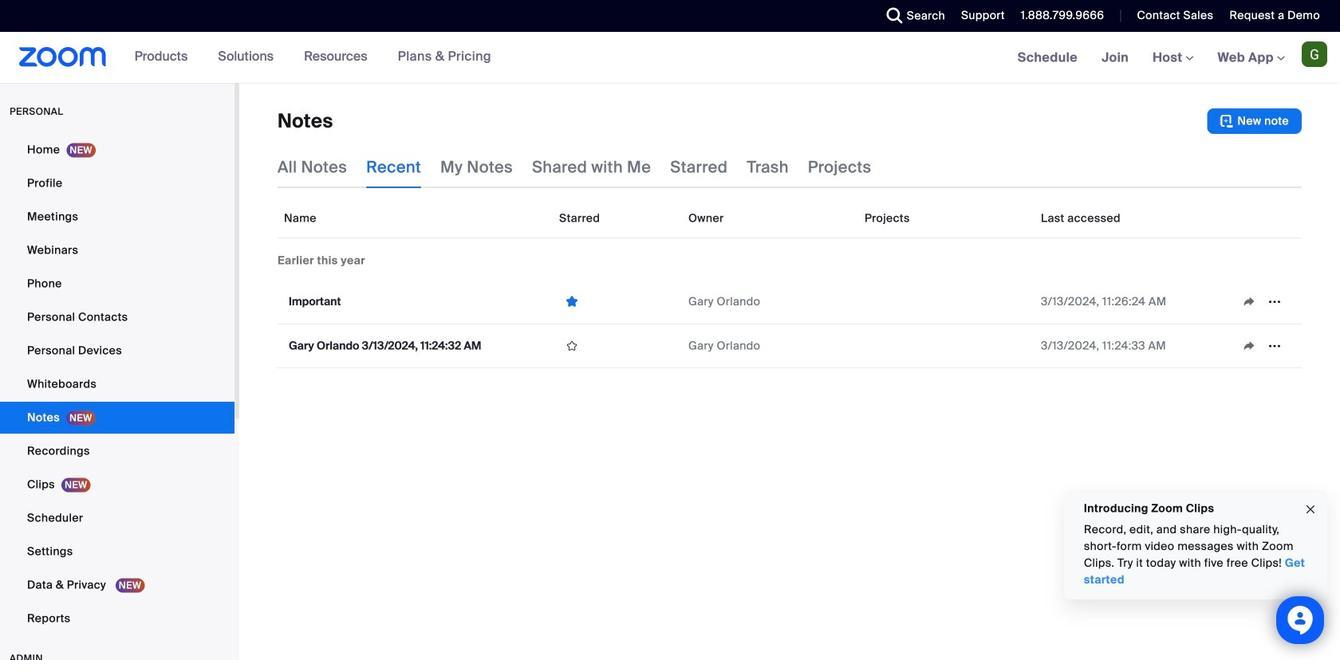 Task type: locate. For each thing, give the bounding box(es) containing it.
2 cell from the top
[[859, 343, 1035, 350]]

zoom logo image
[[19, 47, 107, 67]]

cell for share image related to more options for gary orlando 3/13/2024, 11:24:32 am icon
[[859, 343, 1035, 350]]

1 vertical spatial share image
[[1237, 339, 1262, 354]]

share image for more options for gary orlando 3/13/2024, 11:24:32 am icon
[[1237, 339, 1262, 354]]

1 share image from the top
[[1237, 295, 1262, 309]]

0 vertical spatial share image
[[1237, 295, 1262, 309]]

application
[[278, 109, 1302, 134], [1237, 290, 1296, 314], [1237, 334, 1296, 358]]

more options for important image
[[1262, 295, 1288, 309]]

share image
[[1237, 295, 1262, 309], [1237, 339, 1262, 354]]

click to unstar the note important image
[[559, 294, 585, 310]]

cell
[[859, 299, 1035, 305], [859, 343, 1035, 350]]

share image up more options for gary orlando 3/13/2024, 11:24:32 am icon
[[1237, 295, 1262, 309]]

2 vertical spatial application
[[1237, 334, 1296, 358]]

0 vertical spatial cell
[[859, 299, 1035, 305]]

1 cell from the top
[[859, 299, 1035, 305]]

2 share image from the top
[[1237, 339, 1262, 354]]

banner
[[0, 32, 1341, 84]]

more options for gary orlando 3/13/2024, 11:24:32 am image
[[1262, 339, 1288, 354]]

1 vertical spatial cell
[[859, 343, 1035, 350]]

click to star the note gary orlando 3/13/2024, 11:24:32 am image
[[559, 339, 585, 354]]

share image down more options for important icon on the right of the page
[[1237, 339, 1262, 354]]

1 vertical spatial application
[[1237, 290, 1296, 314]]



Task type: describe. For each thing, give the bounding box(es) containing it.
0 vertical spatial application
[[278, 109, 1302, 134]]

application for click to unstar the note important icon
[[1237, 290, 1296, 314]]

meetings navigation
[[1006, 32, 1341, 84]]

personal menu menu
[[0, 134, 235, 637]]

close image
[[1305, 501, 1317, 519]]

tabs of all notes page tab list
[[278, 147, 872, 188]]

application for click to star the note gary orlando 3/13/2024, 11:24:32 am image
[[1237, 334, 1296, 358]]

profile picture image
[[1302, 41, 1328, 67]]

cell for more options for important icon on the right of the page's share image
[[859, 299, 1035, 305]]

share image for more options for important icon on the right of the page
[[1237, 295, 1262, 309]]

product information navigation
[[107, 32, 503, 83]]



Task type: vqa. For each thing, say whether or not it's contained in the screenshot.
banner
yes



